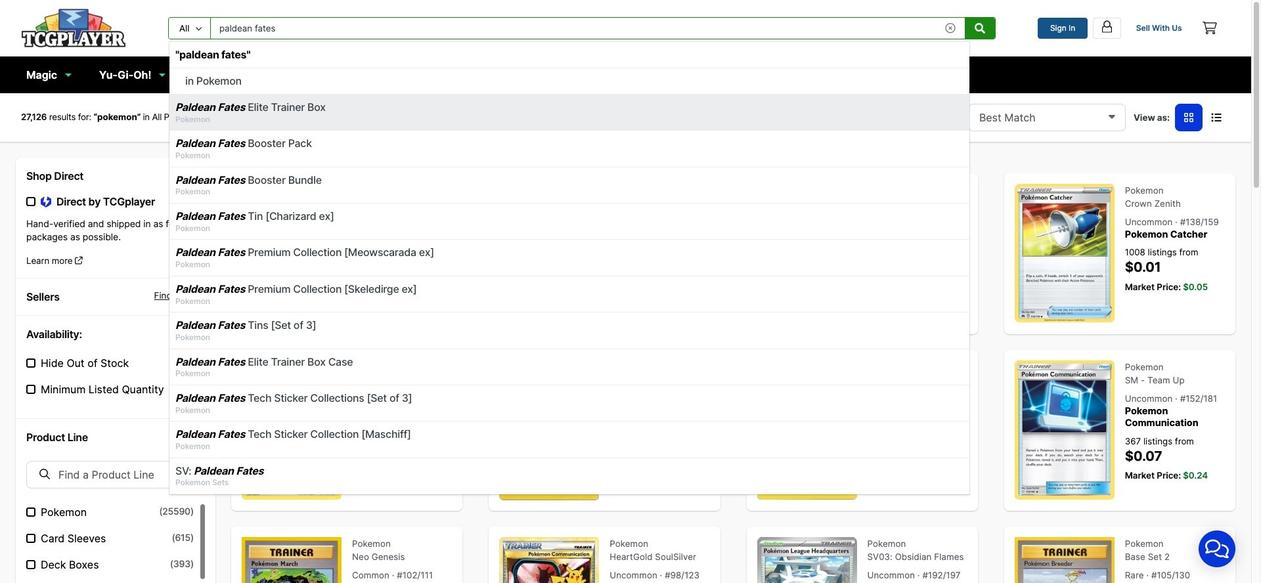 Task type: describe. For each thing, give the bounding box(es) containing it.
2 horizontal spatial pokemon communication image
[[1015, 360, 1115, 500]]

2 pokemon catcher image from the left
[[1015, 184, 1115, 322]]

0 horizontal spatial pokemon communication image
[[242, 360, 342, 500]]

1 pokemon catcher image from the left
[[242, 184, 342, 324]]

pokemon center image
[[757, 360, 857, 500]]

user icon image
[[1100, 20, 1114, 33]]

Product Line field
[[26, 461, 205, 489]]

a grid of results image
[[1184, 112, 1194, 123]]

clear the search field image
[[945, 23, 956, 33]]

1 horizontal spatial pokemon breeder image
[[1015, 537, 1115, 583]]

view your shopping cart image
[[1203, 22, 1217, 34]]

Try "elder dragons" text field
[[211, 18, 936, 39]]

pokemon league headquarters image
[[757, 537, 857, 583]]

pokemon march image
[[242, 537, 342, 583]]

a list of results image
[[1211, 112, 1222, 123]]



Task type: vqa. For each thing, say whether or not it's contained in the screenshot.
field
yes



Task type: locate. For each thing, give the bounding box(es) containing it.
arrow up right from square image
[[75, 256, 83, 265]]

caret down image
[[1109, 111, 1115, 121]]

submit your search image
[[975, 23, 986, 33]]

direct by tcgplayer image
[[41, 196, 51, 208]]

None field
[[968, 104, 1126, 131]]

None checkbox
[[26, 359, 35, 368], [26, 508, 35, 517], [26, 560, 35, 570], [26, 359, 35, 368], [26, 508, 35, 517], [26, 560, 35, 570]]

pokemon communication image
[[242, 360, 342, 500], [1015, 360, 1115, 500], [499, 537, 599, 583]]

magnifying glass image
[[39, 469, 50, 480]]

0 horizontal spatial pokemon catcher image
[[242, 184, 342, 324]]

0 vertical spatial pokemon breeder image
[[499, 360, 599, 500]]

1 horizontal spatial pokemon communication image
[[499, 537, 599, 583]]

tcgplayer.com image
[[21, 8, 126, 48]]

0 horizontal spatial pokemon breeder image
[[499, 360, 599, 500]]

pokemon breeder image
[[499, 360, 599, 500], [1015, 537, 1115, 583]]

pokemon flute image
[[757, 184, 857, 323]]

application
[[1183, 515, 1251, 583]]

1 horizontal spatial pokemon catcher image
[[1015, 184, 1115, 322]]

1 vertical spatial pokemon breeder image
[[1015, 537, 1115, 583]]

None checkbox
[[26, 197, 35, 206], [26, 385, 35, 394], [26, 534, 35, 543], [26, 197, 35, 206], [26, 385, 35, 394], [26, 534, 35, 543]]

pokemon catcher image
[[242, 184, 342, 324], [1015, 184, 1115, 322]]

pokemon trader image
[[499, 184, 599, 323]]



